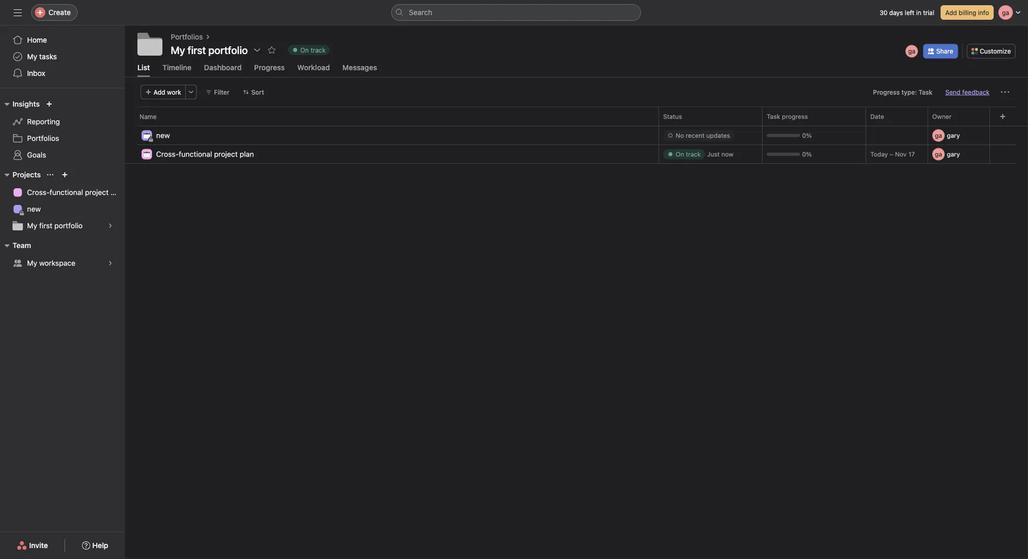 Task type: vqa. For each thing, say whether or not it's contained in the screenshot.
list item
no



Task type: locate. For each thing, give the bounding box(es) containing it.
1 vertical spatial track
[[686, 151, 701, 158]]

1 vertical spatial gary
[[947, 151, 960, 158]]

cell down the owner
[[928, 126, 996, 145]]

17
[[909, 151, 915, 158]]

0 vertical spatial calendar image
[[144, 132, 150, 139]]

1 vertical spatial portfolios
[[27, 134, 59, 143]]

gary inside cross-functional project plan row
[[947, 151, 960, 158]]

0 horizontal spatial cross-functional project plan link
[[6, 184, 125, 201]]

portfolios down reporting
[[27, 134, 59, 143]]

1 horizontal spatial on track
[[676, 151, 701, 158]]

1 vertical spatial progress
[[873, 88, 900, 96]]

0 vertical spatial portfolios
[[171, 33, 203, 41]]

cell inside new row
[[928, 126, 996, 145]]

invite
[[29, 542, 48, 551]]

0 vertical spatial cross-functional project plan link
[[156, 149, 254, 160]]

1 calendar image from the top
[[144, 132, 150, 139]]

add work button
[[141, 85, 186, 99]]

new link up 'portfolio'
[[6, 201, 119, 218]]

new row
[[125, 126, 1029, 146]]

cell for cross-functional project plan
[[928, 145, 996, 164]]

add
[[946, 9, 958, 16], [154, 88, 165, 96]]

1 vertical spatial cross-
[[27, 188, 50, 197]]

functional inside cell
[[179, 150, 212, 158]]

2 vertical spatial ga
[[935, 151, 943, 158]]

ga
[[909, 48, 916, 55], [935, 132, 943, 139], [935, 151, 943, 158]]

add left billing
[[946, 9, 958, 16]]

1 horizontal spatial track
[[686, 151, 701, 158]]

just now
[[708, 151, 734, 158]]

1 vertical spatial add
[[154, 88, 165, 96]]

1 horizontal spatial on
[[676, 151, 685, 158]]

name
[[140, 113, 157, 120]]

progress type: task
[[873, 88, 933, 96]]

0 vertical spatial add
[[946, 9, 958, 16]]

1 vertical spatial task
[[767, 113, 781, 120]]

first portfolio
[[188, 44, 248, 56]]

1 vertical spatial portfolios link
[[6, 130, 119, 147]]

no
[[676, 132, 684, 139]]

1 vertical spatial new link
[[6, 201, 119, 218]]

my left tasks
[[27, 52, 37, 61]]

timeline link
[[162, 63, 192, 77]]

my up timeline
[[171, 44, 185, 56]]

0 horizontal spatial plan
[[111, 188, 125, 197]]

cross-
[[156, 150, 179, 158], [27, 188, 50, 197]]

my
[[171, 44, 185, 56], [27, 52, 37, 61], [27, 222, 37, 230], [27, 259, 37, 268]]

on track
[[301, 46, 326, 54], [676, 151, 701, 158]]

add billing info button
[[941, 5, 994, 20]]

0% inside cross-functional project plan row
[[803, 151, 812, 158]]

0 vertical spatial cross-
[[156, 150, 179, 158]]

workspace
[[39, 259, 75, 268]]

on track up workload
[[301, 46, 326, 54]]

progress for progress
[[254, 63, 285, 72]]

1 vertical spatial cross-functional project plan link
[[6, 184, 125, 201]]

new link inside "projects" element
[[6, 201, 119, 218]]

goals link
[[6, 147, 119, 164]]

task left progress
[[767, 113, 781, 120]]

1 horizontal spatial cross-functional project plan link
[[156, 149, 254, 160]]

new up first
[[27, 205, 41, 214]]

–
[[890, 151, 894, 158]]

today – nov 17
[[871, 151, 915, 158]]

track
[[311, 46, 326, 54], [686, 151, 701, 158]]

0 horizontal spatial new
[[27, 205, 41, 214]]

0 vertical spatial ga
[[909, 48, 916, 55]]

in
[[917, 9, 922, 16]]

cross-functional project plan inside cell
[[156, 150, 254, 158]]

1 vertical spatial new
[[27, 205, 41, 214]]

ga inside new row
[[935, 132, 943, 139]]

1 horizontal spatial new
[[156, 131, 170, 140]]

0 horizontal spatial new link
[[6, 201, 119, 218]]

0 horizontal spatial portfolios link
[[6, 130, 119, 147]]

1 gary from the top
[[947, 132, 960, 139]]

progress
[[254, 63, 285, 72], [873, 88, 900, 96]]

progress inside dropdown button
[[873, 88, 900, 96]]

more actions image right the work
[[188, 89, 194, 95]]

show options image
[[253, 46, 261, 54]]

1 vertical spatial 0%
[[803, 151, 812, 158]]

sort button
[[238, 85, 269, 99]]

create
[[48, 8, 71, 17]]

2 0% from the top
[[803, 151, 812, 158]]

new link down name
[[156, 130, 170, 141]]

1 vertical spatial on track
[[676, 151, 701, 158]]

first
[[39, 222, 52, 230]]

gary left remove image
[[947, 151, 960, 158]]

cross- down name
[[156, 150, 179, 158]]

portfolios inside insights element
[[27, 134, 59, 143]]

track up workload
[[311, 46, 326, 54]]

customize button
[[967, 44, 1016, 59]]

1 horizontal spatial plan
[[240, 150, 254, 158]]

0% for cross-functional project plan
[[803, 151, 812, 158]]

add for add work
[[154, 88, 165, 96]]

2 row from the top
[[125, 125, 1029, 126]]

team
[[13, 241, 31, 250]]

on track inside cross-functional project plan row
[[676, 151, 701, 158]]

home
[[27, 36, 47, 44]]

1 horizontal spatial new link
[[156, 130, 170, 141]]

new
[[156, 131, 170, 140], [27, 205, 41, 214]]

more actions image up "add field" image
[[1002, 88, 1010, 96]]

0 horizontal spatial progress
[[254, 63, 285, 72]]

0 vertical spatial new
[[156, 131, 170, 140]]

1 vertical spatial calendar image
[[144, 151, 150, 157]]

1 horizontal spatial more actions image
[[1002, 88, 1010, 96]]

0 vertical spatial track
[[311, 46, 326, 54]]

task inside dropdown button
[[919, 88, 933, 96]]

new inside "cell"
[[156, 131, 170, 140]]

portfolios up my first portfolio
[[171, 33, 203, 41]]

1 vertical spatial functional
[[50, 188, 83, 197]]

1 horizontal spatial cross-
[[156, 150, 179, 158]]

my inside teams element
[[27, 259, 37, 268]]

cell down remove icon
[[928, 145, 996, 164]]

0 horizontal spatial functional
[[50, 188, 83, 197]]

new down name
[[156, 131, 170, 140]]

0 vertical spatial task
[[919, 88, 933, 96]]

1 vertical spatial plan
[[111, 188, 125, 197]]

progress for progress type: task
[[873, 88, 900, 96]]

trial
[[924, 9, 935, 16]]

gary down the owner
[[947, 132, 960, 139]]

0 horizontal spatial portfolios
[[27, 134, 59, 143]]

my left first
[[27, 222, 37, 230]]

inbox link
[[6, 65, 119, 82]]

0 horizontal spatial cross-functional project plan
[[27, 188, 125, 197]]

on track down recent on the top right of the page
[[676, 151, 701, 158]]

1 horizontal spatial functional
[[179, 150, 212, 158]]

portfolios link down reporting
[[6, 130, 119, 147]]

0 vertical spatial project
[[214, 150, 238, 158]]

recent
[[686, 132, 705, 139]]

on
[[301, 46, 309, 54], [676, 151, 685, 158]]

1 horizontal spatial task
[[919, 88, 933, 96]]

1 vertical spatial project
[[85, 188, 109, 197]]

0 vertical spatial functional
[[179, 150, 212, 158]]

0 vertical spatial portfolios link
[[171, 31, 203, 43]]

track down recent on the top right of the page
[[686, 151, 701, 158]]

0 vertical spatial plan
[[240, 150, 254, 158]]

track inside cross-functional project plan row
[[686, 151, 701, 158]]

my inside "projects" element
[[27, 222, 37, 230]]

see details, my first portfolio image
[[107, 223, 114, 229]]

on inside cell
[[676, 151, 685, 158]]

1 horizontal spatial add
[[946, 9, 958, 16]]

0% for new
[[803, 132, 812, 139]]

more actions image
[[1002, 88, 1010, 96], [188, 89, 194, 95]]

search
[[409, 8, 433, 17]]

portfolios link up my first portfolio
[[171, 31, 203, 43]]

2 calendar image from the top
[[144, 151, 150, 157]]

ga right 17
[[935, 151, 943, 158]]

add billing info
[[946, 9, 990, 16]]

0 vertical spatial on track
[[301, 46, 326, 54]]

row
[[125, 107, 1029, 126], [125, 125, 1029, 126]]

cell containing on track
[[659, 145, 763, 164]]

calendar image for new
[[144, 132, 150, 139]]

cross-functional project plan
[[156, 150, 254, 158], [27, 188, 125, 197]]

1 vertical spatial cross-functional project plan
[[27, 188, 125, 197]]

track inside "popup button"
[[311, 46, 326, 54]]

1 horizontal spatial progress
[[873, 88, 900, 96]]

gary
[[947, 132, 960, 139], [947, 151, 960, 158]]

dashboard
[[204, 63, 242, 72]]

today
[[871, 151, 888, 158]]

ga inside cross-functional project plan row
[[935, 151, 943, 158]]

0 vertical spatial progress
[[254, 63, 285, 72]]

on up workload
[[301, 46, 309, 54]]

messages
[[343, 63, 377, 72]]

0 vertical spatial cross-functional project plan
[[156, 150, 254, 158]]

1 vertical spatial ga
[[935, 132, 943, 139]]

ga for new
[[935, 132, 943, 139]]

plan
[[240, 150, 254, 158], [111, 188, 125, 197]]

0 horizontal spatial cross-
[[27, 188, 50, 197]]

projects
[[13, 171, 41, 179]]

tasks
[[39, 52, 57, 61]]

1 vertical spatial on
[[676, 151, 685, 158]]

add inside "add work" button
[[154, 88, 165, 96]]

my first portfolio
[[171, 44, 248, 56]]

my down team
[[27, 259, 37, 268]]

1 row from the top
[[125, 107, 1029, 126]]

task right type:
[[919, 88, 933, 96]]

calendar image inside the cross-functional project plan cell
[[144, 151, 150, 157]]

add inside add billing info button
[[946, 9, 958, 16]]

task
[[919, 88, 933, 96], [767, 113, 781, 120]]

0% inside new row
[[803, 132, 812, 139]]

1 horizontal spatial project
[[214, 150, 238, 158]]

0 horizontal spatial add
[[154, 88, 165, 96]]

cross- down show options, current sort, top image
[[27, 188, 50, 197]]

on inside "popup button"
[[301, 46, 309, 54]]

row containing name
[[125, 107, 1029, 126]]

on for cell containing on track
[[676, 151, 685, 158]]

new cell
[[125, 126, 659, 146]]

2 gary from the top
[[947, 151, 960, 158]]

calendar image
[[144, 132, 150, 139], [144, 151, 150, 157]]

add left the work
[[154, 88, 165, 96]]

1 0% from the top
[[803, 132, 812, 139]]

cross-functional project plan link
[[156, 149, 254, 160], [6, 184, 125, 201]]

calendar image inside new "cell"
[[144, 132, 150, 139]]

0 vertical spatial new link
[[156, 130, 170, 141]]

0 horizontal spatial track
[[311, 46, 326, 54]]

cell down no recent updates on the top right of the page
[[659, 145, 763, 164]]

1 horizontal spatial cross-functional project plan
[[156, 150, 254, 158]]

updates
[[707, 132, 731, 139]]

new project or portfolio image
[[62, 172, 68, 178]]

list
[[138, 63, 150, 72]]

gary inside new row
[[947, 132, 960, 139]]

functional
[[179, 150, 212, 158], [50, 188, 83, 197]]

calendar image for cross-functional project plan
[[144, 151, 150, 157]]

cell for new
[[928, 126, 996, 145]]

on down no
[[676, 151, 685, 158]]

0 vertical spatial 0%
[[803, 132, 812, 139]]

progress down add to starred icon
[[254, 63, 285, 72]]

progress type: task button
[[869, 85, 938, 99]]

help
[[92, 542, 108, 551]]

0 vertical spatial gary
[[947, 132, 960, 139]]

ga left the share 'button'
[[909, 48, 916, 55]]

cell
[[928, 126, 996, 145], [659, 145, 763, 164], [928, 145, 996, 164]]

project inside cell
[[214, 150, 238, 158]]

ga down the owner
[[935, 132, 943, 139]]

task inside row
[[767, 113, 781, 120]]

my inside global element
[[27, 52, 37, 61]]

progress left type:
[[873, 88, 900, 96]]

0 horizontal spatial on track
[[301, 46, 326, 54]]

0 vertical spatial on
[[301, 46, 309, 54]]

0 horizontal spatial task
[[767, 113, 781, 120]]

add field image
[[1000, 113, 1007, 120]]

portfolios
[[171, 33, 203, 41], [27, 134, 59, 143]]

portfolios link
[[171, 31, 203, 43], [6, 130, 119, 147]]

0 horizontal spatial on
[[301, 46, 309, 54]]

type:
[[902, 88, 917, 96]]

hide sidebar image
[[14, 8, 22, 17]]



Task type: describe. For each thing, give the bounding box(es) containing it.
on for on track "popup button"
[[301, 46, 309, 54]]

my tasks
[[27, 52, 57, 61]]

workload
[[297, 63, 330, 72]]

show options, current sort, top image
[[47, 172, 53, 178]]

search list box
[[391, 4, 641, 21]]

nov
[[896, 151, 907, 158]]

timeline
[[162, 63, 192, 72]]

just
[[708, 151, 720, 158]]

projects button
[[0, 169, 41, 181]]

send feedback
[[946, 88, 990, 96]]

on track button
[[283, 43, 335, 57]]

insights element
[[0, 95, 125, 166]]

dashboard link
[[204, 63, 242, 77]]

add to starred image
[[268, 46, 276, 54]]

send
[[946, 88, 961, 96]]

functional inside "projects" element
[[50, 188, 83, 197]]

no recent updates
[[676, 132, 731, 139]]

my workspace link
[[6, 255, 119, 272]]

share button
[[924, 44, 958, 59]]

cross-functional project plan link inside the cross-functional project plan cell
[[156, 149, 254, 160]]

1 horizontal spatial portfolios
[[171, 33, 203, 41]]

my for my tasks
[[27, 52, 37, 61]]

my for my workspace
[[27, 259, 37, 268]]

help button
[[75, 537, 115, 556]]

my for my first portfolio
[[171, 44, 185, 56]]

on track inside "popup button"
[[301, 46, 326, 54]]

home link
[[6, 32, 119, 48]]

cross-functional project plan row
[[125, 145, 1029, 165]]

30
[[880, 9, 888, 16]]

insights button
[[0, 98, 40, 110]]

remove image
[[988, 151, 994, 157]]

create button
[[31, 4, 78, 21]]

customize
[[980, 48, 1011, 55]]

status
[[664, 113, 682, 120]]

date
[[871, 113, 885, 120]]

remove image
[[988, 132, 994, 139]]

inbox
[[27, 69, 45, 78]]

add for add billing info
[[946, 9, 958, 16]]

new link inside "cell"
[[156, 130, 170, 141]]

progress
[[782, 113, 808, 120]]

reporting
[[27, 117, 60, 126]]

no recent updates cell
[[659, 126, 763, 145]]

gary for new
[[947, 132, 960, 139]]

cross- inside "projects" element
[[27, 188, 50, 197]]

global element
[[0, 26, 125, 88]]

list link
[[138, 63, 150, 77]]

0 horizontal spatial project
[[85, 188, 109, 197]]

cross-functional project plan inside "projects" element
[[27, 188, 125, 197]]

share
[[937, 48, 954, 55]]

my workspace
[[27, 259, 75, 268]]

my tasks link
[[6, 48, 119, 65]]

days
[[890, 9, 904, 16]]

insights
[[13, 100, 40, 108]]

add work
[[154, 88, 181, 96]]

billing
[[959, 9, 977, 16]]

workload link
[[297, 63, 330, 77]]

portfolios link inside insights element
[[6, 130, 119, 147]]

goals
[[27, 151, 46, 159]]

teams element
[[0, 236, 125, 274]]

reporting link
[[6, 114, 119, 130]]

progress link
[[254, 63, 285, 77]]

send feedback link
[[946, 87, 990, 97]]

plan inside cell
[[240, 150, 254, 158]]

feedback
[[963, 88, 990, 96]]

team button
[[0, 240, 31, 252]]

projects element
[[0, 166, 125, 236]]

invite button
[[10, 537, 55, 556]]

0 horizontal spatial more actions image
[[188, 89, 194, 95]]

cross-functional project plan cell
[[125, 145, 659, 165]]

messages link
[[343, 63, 377, 77]]

portfolio
[[54, 222, 83, 230]]

new image
[[46, 101, 52, 107]]

owner
[[933, 113, 952, 120]]

see details, my workspace image
[[107, 260, 114, 267]]

cross- inside the cross-functional project plan cell
[[156, 150, 179, 158]]

my first portfolio link
[[6, 218, 119, 234]]

task progress
[[767, 113, 808, 120]]

ga for cross-functional project plan
[[935, 151, 943, 158]]

my first portfolio
[[27, 222, 83, 230]]

filter button
[[201, 85, 234, 99]]

new inside "projects" element
[[27, 205, 41, 214]]

filter
[[214, 88, 230, 96]]

plan inside "projects" element
[[111, 188, 125, 197]]

now
[[722, 151, 734, 158]]

my for my first portfolio
[[27, 222, 37, 230]]

gary for cross-functional project plan
[[947, 151, 960, 158]]

30 days left in trial
[[880, 9, 935, 16]]

1 horizontal spatial portfolios link
[[171, 31, 203, 43]]

info
[[979, 9, 990, 16]]

work
[[167, 88, 181, 96]]

search button
[[391, 4, 641, 21]]

sort
[[251, 88, 264, 96]]

left
[[905, 9, 915, 16]]



